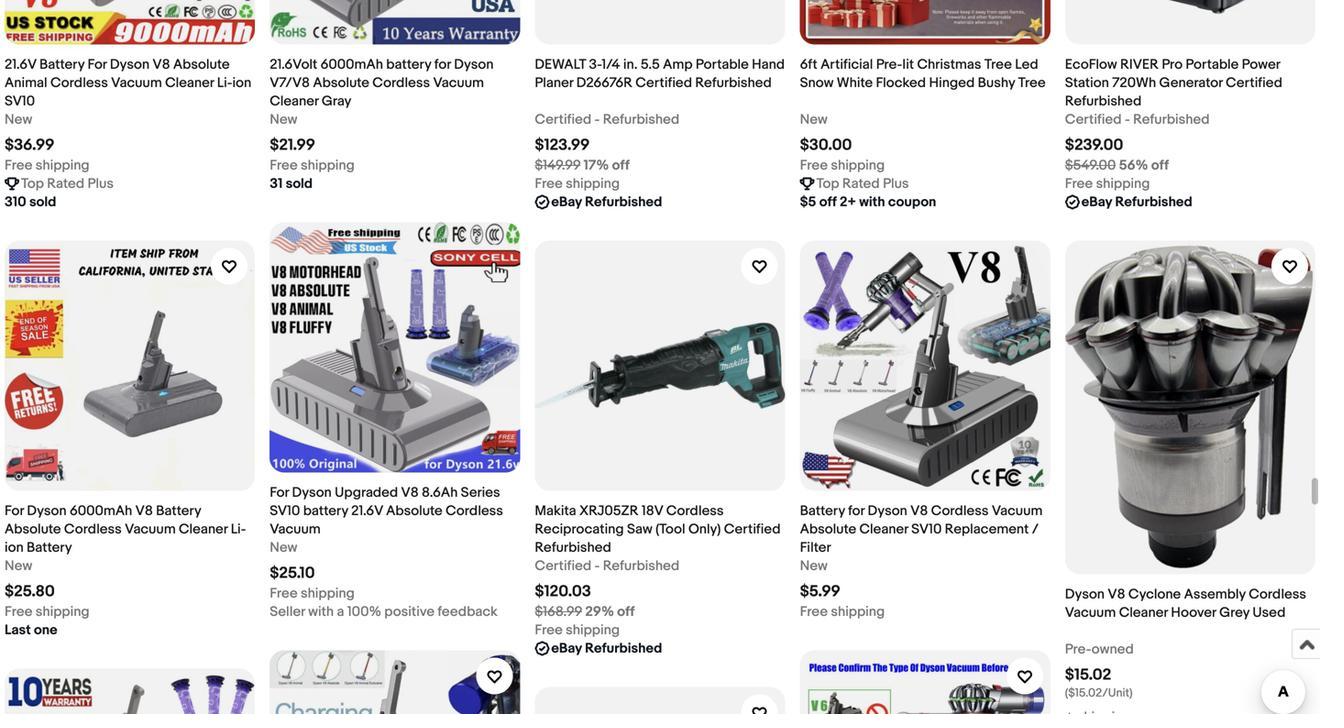 Task type: vqa. For each thing, say whether or not it's contained in the screenshot.
6ft Artificial Pre-lit Christmas Tree Led Snow White Flocked Hinged Bushy Tree
yes



Task type: describe. For each thing, give the bounding box(es) containing it.
artificial
[[821, 56, 873, 73]]

cleaner inside for dyson 6000mah v8 battery absolute cordless vacuum cleaner li- ion battery new $25.80 free shipping last one
[[179, 521, 228, 538]]

hand
[[752, 56, 785, 73]]

$25.10 text field
[[270, 564, 315, 583]]

saw
[[627, 521, 652, 538]]

$549.00
[[1065, 157, 1116, 174]]

one
[[34, 622, 57, 639]]

hoover
[[1171, 605, 1216, 621]]

ebay refurbished text field for $120.03
[[551, 639, 662, 658]]

$36.99 text field
[[5, 136, 55, 155]]

dewalt 3-1/4 in. 5.5 amp portable hand planer d26676r certified refurbished
[[535, 56, 785, 91]]

pro
[[1162, 56, 1183, 73]]

cleaner inside 21.6volt 6000mah battery for dyson v7/v8 absolute cordless vacuum cleaner gray new $21.99 free shipping 31 sold
[[270, 93, 319, 109]]

($15.02/unit)
[[1065, 686, 1133, 700]]

720wh
[[1112, 75, 1156, 91]]

cordless inside dyson v8  cyclone assembly cordless vacuum cleaner hoover grey used
[[1249, 586, 1306, 603]]

ebay for $123.99
[[551, 194, 582, 210]]

grey
[[1219, 605, 1249, 621]]

21.6volt 6000mah battery for dyson v7/v8 absolute cordless vacuum cleaner gray new $21.99 free shipping 31 sold
[[270, 56, 494, 192]]

new $30.00 free shipping
[[800, 111, 885, 174]]

310 sold text field
[[5, 193, 56, 211]]

used
[[1253, 605, 1286, 621]]

certified inside dewalt 3-1/4 in. 5.5 amp portable hand planer d26676r certified refurbished
[[635, 75, 692, 91]]

rated for $30.00
[[842, 175, 880, 192]]

free shipping text field for $25.80
[[5, 603, 90, 621]]

seller
[[270, 604, 305, 620]]

top rated plus text field for $36.99
[[21, 174, 114, 193]]

$36.99
[[5, 136, 55, 155]]

plus for $30.00
[[883, 175, 909, 192]]

dyson inside for dyson upgraded v8 8.6ah series sv10 battery 21.6v absolute cordless vacuum new $25.10 free shipping seller with a 100% positive feedback
[[292, 485, 332, 501]]

pre- inside pre-owned $15.02 ($15.02/unit)
[[1065, 641, 1092, 658]]

310 sold
[[5, 194, 56, 210]]

certified up the $120.03
[[535, 558, 591, 574]]

certified right only)
[[724, 521, 781, 538]]

vacuum inside battery for dyson v8 cordless vacuum absolute cleaner sv10 replacement / filter new $5.99 free shipping
[[992, 503, 1043, 519]]

top rated plus for $30.00
[[816, 175, 909, 192]]

0 horizontal spatial tree
[[984, 56, 1012, 73]]

new inside 21.6v battery for dyson v8 absolute animal cordless vacuum cleaner li-ion sv10 new $36.99 free shipping
[[5, 111, 32, 128]]

dyson v8  cyclone assembly cordless vacuum cleaner hoover grey used
[[1065, 586, 1306, 621]]

li- inside for dyson 6000mah v8 battery absolute cordless vacuum cleaner li- ion battery new $25.80 free shipping last one
[[231, 521, 246, 538]]

v8 for $25.10
[[401, 485, 419, 501]]

$5 off 2+ with coupon
[[800, 194, 936, 210]]

new inside 21.6volt 6000mah battery for dyson v7/v8 absolute cordless vacuum cleaner gray new $21.99 free shipping 31 sold
[[270, 111, 297, 128]]

free inside ecoflow river pro portable power station 720wh generator certified refurbished certified - refurbished $239.00 $549.00 56% off free shipping
[[1065, 175, 1093, 192]]

- inside certified - refurbished $123.99 $149.99 17% off free shipping
[[595, 111, 600, 128]]

power
[[1242, 56, 1280, 73]]

sv10 inside battery for dyson v8 cordless vacuum absolute cleaner sv10 replacement / filter new $5.99 free shipping
[[911, 521, 942, 538]]

refurbished down '56%'
[[1115, 194, 1192, 210]]

battery inside 21.6v battery for dyson v8 absolute animal cordless vacuum cleaner li-ion sv10 new $36.99 free shipping
[[39, 56, 84, 73]]

free inside battery for dyson v8 cordless vacuum absolute cleaner sv10 replacement / filter new $5.99 free shipping
[[800, 604, 828, 620]]

new text field for $30.00
[[800, 110, 828, 129]]

pre-owned $15.02 ($15.02/unit)
[[1065, 641, 1134, 700]]

new inside battery for dyson v8 cordless vacuum absolute cleaner sv10 replacement / filter new $5.99 free shipping
[[800, 558, 828, 574]]

2+
[[840, 194, 856, 210]]

last
[[5, 622, 31, 639]]

(tool
[[656, 521, 685, 538]]

21.6v battery for dyson v8 absolute animal cordless vacuum cleaner li-ion sv10 new $36.99 free shipping
[[5, 56, 251, 174]]

shipping inside for dyson upgraded v8 8.6ah series sv10 battery 21.6v absolute cordless vacuum new $25.10 free shipping seller with a 100% positive feedback
[[301, 585, 355, 602]]

dyson inside 21.6v battery for dyson v8 absolute animal cordless vacuum cleaner li-ion sv10 new $36.99 free shipping
[[110, 56, 149, 73]]

cordless inside makita xrj05zr 18v cordless reciprocating saw (tool only) certified refurbished certified - refurbished $120.03 $168.99 29% off free shipping
[[666, 503, 724, 519]]

$25.80
[[5, 582, 55, 601]]

shipping inside ecoflow river pro portable power station 720wh generator certified refurbished certified - refurbished $239.00 $549.00 56% off free shipping
[[1096, 175, 1150, 192]]

dyson inside 21.6volt 6000mah battery for dyson v7/v8 absolute cordless vacuum cleaner gray new $21.99 free shipping 31 sold
[[454, 56, 494, 73]]

absolute inside for dyson upgraded v8 8.6ah series sv10 battery 21.6v absolute cordless vacuum new $25.10 free shipping seller with a 100% positive feedback
[[386, 503, 442, 519]]

christmas
[[917, 56, 981, 73]]

v8 inside dyson v8  cyclone assembly cordless vacuum cleaner hoover grey used
[[1108, 586, 1125, 603]]

top rated plus for $36.99
[[21, 175, 114, 192]]

absolute inside 21.6volt 6000mah battery for dyson v7/v8 absolute cordless vacuum cleaner gray new $21.99 free shipping 31 sold
[[313, 75, 369, 91]]

top rated plus text field for $30.00
[[816, 174, 909, 193]]

6000mah inside for dyson 6000mah v8 battery absolute cordless vacuum cleaner li- ion battery new $25.80 free shipping last one
[[70, 503, 132, 519]]

refurbished down station
[[1065, 93, 1142, 109]]

gray
[[322, 93, 351, 109]]

for inside 21.6volt 6000mah battery for dyson v7/v8 absolute cordless vacuum cleaner gray new $21.99 free shipping 31 sold
[[434, 56, 451, 73]]

refurbished down 17%
[[585, 194, 662, 210]]

free shipping text field down $168.99 at the bottom left of the page
[[535, 621, 620, 639]]

cleaner inside battery for dyson v8 cordless vacuum absolute cleaner sv10 replacement / filter new $5.99 free shipping
[[859, 521, 908, 538]]

$30.00
[[800, 136, 852, 155]]

new text field for $36.99
[[5, 110, 32, 129]]

reciprocating
[[535, 521, 624, 538]]

sv10 inside for dyson upgraded v8 8.6ah series sv10 battery 21.6v absolute cordless vacuum new $25.10 free shipping seller with a 100% positive feedback
[[270, 503, 300, 519]]

replacement
[[945, 521, 1029, 538]]

portable inside ecoflow river pro portable power station 720wh generator certified refurbished certified - refurbished $239.00 $549.00 56% off free shipping
[[1186, 56, 1239, 73]]

shipping inside certified - refurbished $123.99 $149.99 17% off free shipping
[[566, 175, 620, 192]]

cyclone
[[1128, 586, 1181, 603]]

$15.02
[[1065, 666, 1111, 685]]

$168.99
[[535, 604, 582, 620]]

cordless inside for dyson upgraded v8 8.6ah series sv10 battery 21.6v absolute cordless vacuum new $25.10 free shipping seller with a 100% positive feedback
[[446, 503, 503, 519]]

$123.99
[[535, 136, 590, 155]]

feedback
[[438, 604, 498, 620]]

only)
[[688, 521, 721, 538]]

$120.03 text field
[[535, 582, 591, 601]]

refurbished down reciprocating
[[535, 540, 611, 556]]

battery inside for dyson upgraded v8 8.6ah series sv10 battery 21.6v absolute cordless vacuum new $25.10 free shipping seller with a 100% positive feedback
[[303, 503, 348, 519]]

refurbished inside dewalt 3-1/4 in. 5.5 amp portable hand planer d26676r certified refurbished
[[695, 75, 772, 91]]

310
[[5, 194, 26, 210]]

sold inside 21.6volt 6000mah battery for dyson v7/v8 absolute cordless vacuum cleaner gray new $21.99 free shipping 31 sold
[[286, 175, 313, 192]]

$5
[[800, 194, 816, 210]]

a
[[337, 604, 344, 620]]

off inside text field
[[819, 194, 837, 210]]

free inside certified - refurbished $123.99 $149.99 17% off free shipping
[[535, 175, 563, 192]]

$25.80 text field
[[5, 582, 55, 601]]

refurbished down generator
[[1133, 111, 1210, 128]]

cordless inside battery for dyson v8 cordless vacuum absolute cleaner sv10 replacement / filter new $5.99 free shipping
[[931, 503, 989, 519]]

free inside 21.6v battery for dyson v8 absolute animal cordless vacuum cleaner li-ion sv10 new $36.99 free shipping
[[5, 157, 32, 174]]

xrj05zr
[[579, 503, 639, 519]]

new inside for dyson 6000mah v8 battery absolute cordless vacuum cleaner li- ion battery new $25.80 free shipping last one
[[5, 558, 32, 574]]

new text field for $25.80
[[5, 557, 32, 575]]

free inside 21.6volt 6000mah battery for dyson v7/v8 absolute cordless vacuum cleaner gray new $21.99 free shipping 31 sold
[[270, 157, 298, 174]]

planer
[[535, 75, 573, 91]]

battery for dyson v8 cordless vacuum absolute cleaner sv10 replacement / filter new $5.99 free shipping
[[800, 503, 1043, 620]]

$123.99 text field
[[535, 136, 590, 155]]

new inside new $30.00 free shipping
[[800, 111, 828, 128]]

makita
[[535, 503, 576, 519]]

free inside new $30.00 free shipping
[[800, 157, 828, 174]]

li- inside 21.6v battery for dyson v8 absolute animal cordless vacuum cleaner li-ion sv10 new $36.99 free shipping
[[217, 75, 232, 91]]

$239.00
[[1065, 136, 1123, 155]]

in.
[[623, 56, 638, 73]]

white
[[837, 75, 873, 91]]

filter
[[800, 540, 831, 556]]

plus for $36.99
[[88, 175, 114, 192]]

$25.10
[[270, 564, 315, 583]]

amp
[[663, 56, 693, 73]]

ecoflow river pro portable power station 720wh generator certified refurbished certified - refurbished $239.00 $549.00 56% off free shipping
[[1065, 56, 1282, 192]]

$120.03
[[535, 582, 591, 601]]

free shipping text field for $25.10
[[270, 584, 355, 603]]

absolute inside for dyson 6000mah v8 battery absolute cordless vacuum cleaner li- ion battery new $25.80 free shipping last one
[[5, 521, 61, 538]]

positive
[[384, 604, 434, 620]]

free shipping text field down "$549.00" on the right of the page
[[1065, 174, 1150, 193]]

v8 inside 21.6v battery for dyson v8 absolute animal cordless vacuum cleaner li-ion sv10 new $36.99 free shipping
[[153, 56, 170, 73]]



Task type: locate. For each thing, give the bounding box(es) containing it.
1 vertical spatial li-
[[231, 521, 246, 538]]

flocked
[[876, 75, 926, 91]]

owned
[[1092, 641, 1134, 658]]

Free shipping text field
[[270, 156, 355, 174], [535, 174, 620, 193], [1065, 174, 1150, 193], [270, 584, 355, 603], [800, 603, 885, 621]]

ebay refurbished for $123.99
[[551, 194, 662, 210]]

shipping inside makita xrj05zr 18v cordless reciprocating saw (tool only) certified refurbished certified - refurbished $120.03 $168.99 29% off free shipping
[[566, 622, 620, 639]]

0 vertical spatial for
[[88, 56, 107, 73]]

absolute inside 21.6v battery for dyson v8 absolute animal cordless vacuum cleaner li-ion sv10 new $36.99 free shipping
[[173, 56, 230, 73]]

free shipping text field for $5.99
[[800, 603, 885, 621]]

- for $120.03
[[595, 558, 600, 574]]

29%
[[585, 604, 614, 620]]

0 vertical spatial 6000mah
[[320, 56, 383, 73]]

2 vertical spatial for
[[5, 503, 24, 519]]

6000mah
[[320, 56, 383, 73], [70, 503, 132, 519]]

top rated plus text field up $5 off 2+ with coupon
[[816, 174, 909, 193]]

1 plus from the left
[[88, 175, 114, 192]]

shipping down 17%
[[566, 175, 620, 192]]

free shipping text field down $5.99
[[800, 603, 885, 621]]

2 certified - refurbished text field from the top
[[535, 557, 679, 575]]

56%
[[1119, 157, 1148, 174]]

5.5
[[641, 56, 660, 73]]

ebay refurbished text field down '56%'
[[1082, 193, 1192, 211]]

free shipping text field down $30.00
[[800, 156, 885, 174]]

v7/v8
[[270, 75, 310, 91]]

free shipping text field up the one
[[5, 603, 90, 621]]

1 horizontal spatial pre-
[[1065, 641, 1092, 658]]

top rated plus
[[21, 175, 114, 192], [816, 175, 909, 192]]

new inside for dyson upgraded v8 8.6ah series sv10 battery 21.6v absolute cordless vacuum new $25.10 free shipping seller with a 100% positive feedback
[[270, 540, 297, 556]]

0 horizontal spatial with
[[308, 604, 334, 620]]

new up '$21.99' text field
[[270, 111, 297, 128]]

sold right 310
[[29, 194, 56, 210]]

led
[[1015, 56, 1038, 73]]

ion inside 21.6v battery for dyson v8 absolute animal cordless vacuum cleaner li-ion sv10 new $36.99 free shipping
[[232, 75, 251, 91]]

for
[[88, 56, 107, 73], [270, 485, 289, 501], [5, 503, 24, 519]]

1 horizontal spatial sold
[[286, 175, 313, 192]]

0 horizontal spatial portable
[[696, 56, 749, 73]]

ebay refurbished for $120.03
[[551, 640, 662, 657]]

17%
[[584, 157, 609, 174]]

battery inside battery for dyson v8 cordless vacuum absolute cleaner sv10 replacement / filter new $5.99 free shipping
[[800, 503, 845, 519]]

0 vertical spatial li-
[[217, 75, 232, 91]]

free inside for dyson upgraded v8 8.6ah series sv10 battery 21.6v absolute cordless vacuum new $25.10 free shipping seller with a 100% positive feedback
[[270, 585, 298, 602]]

plus up coupon
[[883, 175, 909, 192]]

6000mah inside 21.6volt 6000mah battery for dyson v7/v8 absolute cordless vacuum cleaner gray new $21.99 free shipping 31 sold
[[320, 56, 383, 73]]

v8 for $5.99
[[910, 503, 928, 519]]

certified - refurbished text field down reciprocating
[[535, 557, 679, 575]]

1 horizontal spatial new text field
[[800, 557, 828, 575]]

0 horizontal spatial battery
[[303, 503, 348, 519]]

portable
[[696, 56, 749, 73], [1186, 56, 1239, 73]]

off right 17%
[[612, 157, 630, 174]]

$5.99 text field
[[800, 582, 840, 601]]

0 horizontal spatial sold
[[29, 194, 56, 210]]

off
[[612, 157, 630, 174], [1151, 157, 1169, 174], [819, 194, 837, 210], [617, 604, 635, 620]]

li-
[[217, 75, 232, 91], [231, 521, 246, 538]]

rated up $5 off 2+ with coupon
[[842, 175, 880, 192]]

free
[[5, 157, 32, 174], [270, 157, 298, 174], [800, 157, 828, 174], [535, 175, 563, 192], [1065, 175, 1093, 192], [270, 585, 298, 602], [5, 604, 32, 620], [800, 604, 828, 620], [535, 622, 563, 639]]

certified - refurbished text field down d26676r
[[535, 110, 679, 129]]

shipping down "29%"
[[566, 622, 620, 639]]

$21.99
[[270, 136, 315, 155]]

vacuum inside dyson v8  cyclone assembly cordless vacuum cleaner hoover grey used
[[1065, 605, 1116, 621]]

31 sold text field
[[270, 174, 313, 193]]

shipping inside 21.6v battery for dyson v8 absolute animal cordless vacuum cleaner li-ion sv10 new $36.99 free shipping
[[36, 157, 90, 174]]

ebay down "$549.00" on the right of the page
[[1082, 194, 1112, 210]]

8.6ah
[[422, 485, 458, 501]]

free up last
[[5, 604, 32, 620]]

cleaner
[[165, 75, 214, 91], [270, 93, 319, 109], [179, 521, 228, 538], [859, 521, 908, 538], [1119, 605, 1168, 621]]

1 vertical spatial 6000mah
[[70, 503, 132, 519]]

dewalt
[[535, 56, 586, 73]]

cleaner inside dyson v8  cyclone assembly cordless vacuum cleaner hoover grey used
[[1119, 605, 1168, 621]]

free down $30.00
[[800, 157, 828, 174]]

off inside ecoflow river pro portable power station 720wh generator certified refurbished certified - refurbished $239.00 $549.00 56% off free shipping
[[1151, 157, 1169, 174]]

bushy
[[978, 75, 1015, 91]]

0 vertical spatial certified - refurbished text field
[[535, 110, 679, 129]]

$239.00 text field
[[1065, 136, 1123, 155]]

shipping up a
[[301, 585, 355, 602]]

refurbished
[[695, 75, 772, 91], [1065, 93, 1142, 109], [603, 111, 679, 128], [1133, 111, 1210, 128], [585, 194, 662, 210], [1115, 194, 1192, 210], [535, 540, 611, 556], [603, 558, 679, 574], [585, 640, 662, 657]]

top up 310 sold text box
[[21, 175, 44, 192]]

pre-
[[876, 56, 902, 73], [1065, 641, 1092, 658]]

1 vertical spatial sv10
[[270, 503, 300, 519]]

lit
[[902, 56, 914, 73]]

2 horizontal spatial for
[[270, 485, 289, 501]]

ebay refurbished down '56%'
[[1082, 194, 1192, 210]]

0 horizontal spatial for
[[434, 56, 451, 73]]

$149.99
[[535, 157, 581, 174]]

shipping inside battery for dyson v8 cordless vacuum absolute cleaner sv10 replacement / filter new $5.99 free shipping
[[831, 604, 885, 620]]

new text field up $25.80 text box
[[5, 557, 32, 575]]

1 certified - refurbished text field from the top
[[535, 110, 679, 129]]

shipping inside new $30.00 free shipping
[[831, 157, 885, 174]]

ebay refurbished down "29%"
[[551, 640, 662, 657]]

vacuum inside 21.6v battery for dyson v8 absolute animal cordless vacuum cleaner li-ion sv10 new $36.99 free shipping
[[111, 75, 162, 91]]

for for $25.10
[[270, 485, 289, 501]]

- inside makita xrj05zr 18v cordless reciprocating saw (tool only) certified refurbished certified - refurbished $120.03 $168.99 29% off free shipping
[[595, 558, 600, 574]]

d26676r
[[576, 75, 632, 91]]

new up $30.00 'text box'
[[800, 111, 828, 128]]

ebay refurbished text field for $239.00
[[1082, 193, 1192, 211]]

vacuum inside for dyson 6000mah v8 battery absolute cordless vacuum cleaner li- ion battery new $25.80 free shipping last one
[[125, 521, 176, 538]]

free up 31
[[270, 157, 298, 174]]

0 vertical spatial 21.6v
[[5, 56, 36, 73]]

previous price $549.00 56% off text field
[[1065, 156, 1169, 174]]

certified - refurbished text field for $123.99
[[535, 110, 679, 129]]

ion inside for dyson 6000mah v8 battery absolute cordless vacuum cleaner li- ion battery new $25.80 free shipping last one
[[5, 540, 24, 556]]

v8 inside for dyson 6000mah v8 battery absolute cordless vacuum cleaner li- ion battery new $25.80 free shipping last one
[[135, 503, 153, 519]]

1 vertical spatial with
[[308, 604, 334, 620]]

new text field for $21.99
[[270, 110, 297, 129]]

cordless inside 21.6volt 6000mah battery for dyson v7/v8 absolute cordless vacuum cleaner gray new $21.99 free shipping 31 sold
[[372, 75, 430, 91]]

vacuum inside for dyson upgraded v8 8.6ah series sv10 battery 21.6v absolute cordless vacuum new $25.10 free shipping seller with a 100% positive feedback
[[270, 521, 321, 538]]

2 plus from the left
[[883, 175, 909, 192]]

1 horizontal spatial rated
[[842, 175, 880, 192]]

previous price $149.99 17% off text field
[[535, 156, 630, 174]]

ion left v7/v8
[[232, 75, 251, 91]]

pre- inside "6ft artificial pre-lit christmas tree led snow white flocked hinged bushy tree"
[[876, 56, 902, 73]]

sv10
[[5, 93, 35, 109], [270, 503, 300, 519], [911, 521, 942, 538]]

battery
[[386, 56, 431, 73], [303, 503, 348, 519]]

ecoflow
[[1065, 56, 1117, 73]]

1 horizontal spatial plus
[[883, 175, 909, 192]]

free down "$549.00" on the right of the page
[[1065, 175, 1093, 192]]

1 rated from the left
[[47, 175, 84, 192]]

makita xrj05zr 18v cordless reciprocating saw (tool only) certified refurbished certified - refurbished $120.03 $168.99 29% off free shipping
[[535, 503, 781, 639]]

3-
[[589, 56, 602, 73]]

battery inside 21.6volt 6000mah battery for dyson v7/v8 absolute cordless vacuum cleaner gray new $21.99 free shipping 31 sold
[[386, 56, 431, 73]]

1 vertical spatial new text field
[[800, 557, 828, 575]]

ebay refurbished for $239.00
[[1082, 194, 1192, 210]]

v8
[[153, 56, 170, 73], [401, 485, 419, 501], [135, 503, 153, 519], [910, 503, 928, 519], [1108, 586, 1125, 603]]

1 vertical spatial battery
[[303, 503, 348, 519]]

ebay refurbished text field down 17%
[[551, 193, 662, 211]]

1 horizontal spatial battery
[[386, 56, 431, 73]]

for inside 21.6v battery for dyson v8 absolute animal cordless vacuum cleaner li-ion sv10 new $36.99 free shipping
[[88, 56, 107, 73]]

refurbished down dewalt 3-1/4 in. 5.5 amp portable hand planer d26676r certified refurbished
[[603, 111, 679, 128]]

ebay down $149.99 on the left top of the page
[[551, 194, 582, 210]]

hinged
[[929, 75, 975, 91]]

6ft
[[800, 56, 817, 73]]

cleaner inside 21.6v battery for dyson v8 absolute animal cordless vacuum cleaner li-ion sv10 new $36.99 free shipping
[[165, 75, 214, 91]]

0 horizontal spatial 6000mah
[[70, 503, 132, 519]]

0 vertical spatial new text field
[[5, 110, 32, 129]]

with inside the $5 off 2+ with coupon text field
[[859, 194, 885, 210]]

$5 off 2+ with coupon text field
[[800, 193, 936, 211]]

1 portable from the left
[[696, 56, 749, 73]]

- down d26676r
[[595, 111, 600, 128]]

eBay Refurbished text field
[[551, 193, 662, 211], [1082, 193, 1192, 211], [551, 639, 662, 658]]

2 horizontal spatial sv10
[[911, 521, 942, 538]]

1 horizontal spatial top
[[816, 175, 839, 192]]

upgraded
[[335, 485, 398, 501]]

shipping down $36.99 text box
[[36, 157, 90, 174]]

top down $30.00 'text box'
[[816, 175, 839, 192]]

0 horizontal spatial top rated plus
[[21, 175, 114, 192]]

tree up bushy
[[984, 56, 1012, 73]]

ebay for $120.03
[[551, 640, 582, 657]]

21.6v up animal
[[5, 56, 36, 73]]

v8 inside battery for dyson v8 cordless vacuum absolute cleaner sv10 replacement / filter new $5.99 free shipping
[[910, 503, 928, 519]]

1 horizontal spatial 6000mah
[[320, 56, 383, 73]]

top rated plus text field up 310 sold at the left top of the page
[[21, 174, 114, 193]]

rated for $36.99
[[47, 175, 84, 192]]

free shipping text field for $30.00
[[800, 156, 885, 174]]

for inside for dyson upgraded v8 8.6ah series sv10 battery 21.6v absolute cordless vacuum new $25.10 free shipping seller with a 100% positive feedback
[[270, 485, 289, 501]]

sold right 31
[[286, 175, 313, 192]]

2 top rated plus from the left
[[816, 175, 909, 192]]

portable right amp
[[696, 56, 749, 73]]

1 top rated plus text field from the left
[[21, 174, 114, 193]]

new text field for $5.99
[[800, 557, 828, 575]]

1 top rated plus from the left
[[21, 175, 114, 192]]

new text field up $30.00 'text box'
[[800, 110, 828, 129]]

Free shipping text field
[[5, 156, 90, 174], [800, 156, 885, 174], [5, 603, 90, 621], [535, 621, 620, 639]]

shipping down '$21.99' text field
[[301, 157, 355, 174]]

$21.99 text field
[[270, 136, 315, 155]]

Last one text field
[[5, 621, 57, 639]]

1 vertical spatial pre-
[[1065, 641, 1092, 658]]

0 vertical spatial sold
[[286, 175, 313, 192]]

new down filter
[[800, 558, 828, 574]]

certified - refurbished $123.99 $149.99 17% off free shipping
[[535, 111, 679, 192]]

cordless inside for dyson 6000mah v8 battery absolute cordless vacuum cleaner li- ion battery new $25.80 free shipping last one
[[64, 521, 122, 538]]

0 vertical spatial tree
[[984, 56, 1012, 73]]

0 vertical spatial with
[[859, 194, 885, 210]]

dyson inside dyson v8  cyclone assembly cordless vacuum cleaner hoover grey used
[[1065, 586, 1105, 603]]

- for $239.00
[[1125, 111, 1130, 128]]

0 horizontal spatial for
[[5, 503, 24, 519]]

absolute inside battery for dyson v8 cordless vacuum absolute cleaner sv10 replacement / filter new $5.99 free shipping
[[800, 521, 856, 538]]

sv10 up $25.10
[[270, 503, 300, 519]]

6ft artificial pre-lit christmas tree led snow white flocked hinged bushy tree
[[800, 56, 1046, 91]]

21.6v down upgraded
[[351, 503, 383, 519]]

new up $25.80 text box
[[5, 558, 32, 574]]

0 horizontal spatial top
[[21, 175, 44, 192]]

off inside certified - refurbished $123.99 $149.99 17% off free shipping
[[612, 157, 630, 174]]

2 top rated plus text field from the left
[[816, 174, 909, 193]]

1 vertical spatial sold
[[29, 194, 56, 210]]

top rated plus up 310 sold text box
[[21, 175, 114, 192]]

0 horizontal spatial plus
[[88, 175, 114, 192]]

for for $25.80
[[5, 503, 24, 519]]

new up $36.99
[[5, 111, 32, 128]]

certified down "power"
[[1226, 75, 1282, 91]]

Certified - Refurbished text field
[[535, 110, 679, 129], [535, 557, 679, 575]]

New text field
[[270, 110, 297, 129], [800, 110, 828, 129], [270, 539, 297, 557], [5, 557, 32, 575]]

assembly
[[1184, 586, 1246, 603]]

free inside makita xrj05zr 18v cordless reciprocating saw (tool only) certified refurbished certified - refurbished $120.03 $168.99 29% off free shipping
[[535, 622, 563, 639]]

shipping
[[36, 157, 90, 174], [301, 157, 355, 174], [831, 157, 885, 174], [566, 175, 620, 192], [1096, 175, 1150, 192], [301, 585, 355, 602], [36, 604, 90, 620], [831, 604, 885, 620], [566, 622, 620, 639]]

2 top from the left
[[816, 175, 839, 192]]

off inside makita xrj05zr 18v cordless reciprocating saw (tool only) certified refurbished certified - refurbished $120.03 $168.99 29% off free shipping
[[617, 604, 635, 620]]

series
[[461, 485, 500, 501]]

- inside ecoflow river pro portable power station 720wh generator certified refurbished certified - refurbished $239.00 $549.00 56% off free shipping
[[1125, 111, 1130, 128]]

shipping down $5.99
[[831, 604, 885, 620]]

new
[[5, 111, 32, 128], [270, 111, 297, 128], [800, 111, 828, 128], [270, 540, 297, 556], [5, 558, 32, 574], [800, 558, 828, 574]]

ion
[[232, 75, 251, 91], [5, 540, 24, 556]]

0 vertical spatial for
[[434, 56, 451, 73]]

top for $36.99
[[21, 175, 44, 192]]

new text field up the "$25.10" text box
[[270, 539, 297, 557]]

v8 for $25.80
[[135, 503, 153, 519]]

snow
[[800, 75, 834, 91]]

pre- up $15.02 text box
[[1065, 641, 1092, 658]]

new text field for $25.10
[[270, 539, 297, 557]]

off right '56%'
[[1151, 157, 1169, 174]]

top rated plus up $5 off 2+ with coupon
[[816, 175, 909, 192]]

rated up 310 sold text box
[[47, 175, 84, 192]]

cordless inside 21.6v battery for dyson v8 absolute animal cordless vacuum cleaner li-ion sv10 new $36.99 free shipping
[[50, 75, 108, 91]]

free shipping text field down $36.99
[[5, 156, 90, 174]]

shipping inside for dyson 6000mah v8 battery absolute cordless vacuum cleaner li- ion battery new $25.80 free shipping last one
[[36, 604, 90, 620]]

0 horizontal spatial sv10
[[5, 93, 35, 109]]

new text field down filter
[[800, 557, 828, 575]]

off right "29%"
[[617, 604, 635, 620]]

21.6volt
[[270, 56, 317, 73]]

for inside battery for dyson v8 cordless vacuum absolute cleaner sv10 replacement / filter new $5.99 free shipping
[[848, 503, 865, 519]]

ebay
[[551, 194, 582, 210], [1082, 194, 1112, 210], [551, 640, 582, 657]]

v8 inside for dyson upgraded v8 8.6ah series sv10 battery 21.6v absolute cordless vacuum new $25.10 free shipping seller with a 100% positive feedback
[[401, 485, 419, 501]]

1 horizontal spatial tree
[[1018, 75, 1046, 91]]

generator
[[1159, 75, 1223, 91]]

1 vertical spatial 21.6v
[[351, 503, 383, 519]]

certified up $123.99 'text box' on the left of page
[[535, 111, 591, 128]]

free down $5.99
[[800, 604, 828, 620]]

top for $30.00
[[816, 175, 839, 192]]

absolute
[[173, 56, 230, 73], [313, 75, 369, 91], [386, 503, 442, 519], [5, 521, 61, 538], [800, 521, 856, 538]]

previous price $168.99 29% off text field
[[535, 603, 635, 621]]

with left a
[[308, 604, 334, 620]]

21.6v inside 21.6v battery for dyson v8 absolute animal cordless vacuum cleaner li-ion sv10 new $36.99 free shipping
[[5, 56, 36, 73]]

off right $5
[[819, 194, 837, 210]]

plus
[[88, 175, 114, 192], [883, 175, 909, 192]]

for dyson upgraded v8 8.6ah series sv10 battery 21.6v absolute cordless vacuum new $25.10 free shipping seller with a 100% positive feedback
[[270, 485, 503, 620]]

tree down led
[[1018, 75, 1046, 91]]

sv10 down animal
[[5, 93, 35, 109]]

with inside for dyson upgraded v8 8.6ah series sv10 battery 21.6v absolute cordless vacuum new $25.10 free shipping seller with a 100% positive feedback
[[308, 604, 334, 620]]

refurbished inside certified - refurbished $123.99 $149.99 17% off free shipping
[[603, 111, 679, 128]]

0 vertical spatial sv10
[[5, 93, 35, 109]]

coupon
[[888, 194, 936, 210]]

ebay refurbished down 17%
[[551, 194, 662, 210]]

dyson
[[110, 56, 149, 73], [454, 56, 494, 73], [292, 485, 332, 501], [27, 503, 67, 519], [868, 503, 907, 519], [1065, 586, 1105, 603]]

100%
[[347, 604, 381, 620]]

1 horizontal spatial 21.6v
[[351, 503, 383, 519]]

new up the "$25.10" text box
[[270, 540, 297, 556]]

2 vertical spatial sv10
[[911, 521, 942, 538]]

1 vertical spatial for
[[270, 485, 289, 501]]

Certified - Refurbished text field
[[1065, 110, 1210, 129]]

0 horizontal spatial rated
[[47, 175, 84, 192]]

certified down the 5.5
[[635, 75, 692, 91]]

dyson inside battery for dyson v8 cordless vacuum absolute cleaner sv10 replacement / filter new $5.99 free shipping
[[868, 503, 907, 519]]

21.6v inside for dyson upgraded v8 8.6ah series sv10 battery 21.6v absolute cordless vacuum new $25.10 free shipping seller with a 100% positive feedback
[[351, 503, 383, 519]]

ebay refurbished
[[551, 194, 662, 210], [1082, 194, 1192, 210], [551, 640, 662, 657]]

ion up $25.80 text box
[[5, 540, 24, 556]]

free inside for dyson 6000mah v8 battery absolute cordless vacuum cleaner li- ion battery new $25.80 free shipping last one
[[5, 604, 32, 620]]

31
[[270, 175, 283, 192]]

certified - refurbished text field for $120.03
[[535, 557, 679, 575]]

1 vertical spatial tree
[[1018, 75, 1046, 91]]

1 horizontal spatial with
[[859, 194, 885, 210]]

ebay refurbished text field for $123.99
[[551, 193, 662, 211]]

for dyson 6000mah v8 battery absolute cordless vacuum cleaner li- ion battery new $25.80 free shipping last one
[[5, 503, 246, 639]]

ebay refurbished text field down "29%"
[[551, 639, 662, 658]]

shipping up the one
[[36, 604, 90, 620]]

new text field up '$21.99' text field
[[270, 110, 297, 129]]

refurbished down hand
[[695, 75, 772, 91]]

ebay down $168.99 at the bottom left of the page
[[551, 640, 582, 657]]

with right 2+
[[859, 194, 885, 210]]

shipping inside 21.6volt 6000mah battery for dyson v7/v8 absolute cordless vacuum cleaner gray new $21.99 free shipping 31 sold
[[301, 157, 355, 174]]

$5.99
[[800, 582, 840, 601]]

0 horizontal spatial ion
[[5, 540, 24, 556]]

0 horizontal spatial pre-
[[876, 56, 902, 73]]

($15.02/Unit) text field
[[1065, 686, 1133, 700]]

free shipping text field down 17%
[[535, 174, 620, 193]]

free shipping text field down the "$25.10" text box
[[270, 584, 355, 603]]

ebay for $239.00
[[1082, 194, 1112, 210]]

Pre-owned text field
[[1065, 640, 1134, 659]]

animal
[[5, 75, 47, 91]]

1 horizontal spatial sv10
[[270, 503, 300, 519]]

1 top from the left
[[21, 175, 44, 192]]

top
[[21, 175, 44, 192], [816, 175, 839, 192]]

sv10 inside 21.6v battery for dyson v8 absolute animal cordless vacuum cleaner li-ion sv10 new $36.99 free shipping
[[5, 93, 35, 109]]

vacuum inside 21.6volt 6000mah battery for dyson v7/v8 absolute cordless vacuum cleaner gray new $21.99 free shipping 31 sold
[[433, 75, 484, 91]]

shipping down $30.00
[[831, 157, 885, 174]]

18v
[[642, 503, 663, 519]]

free shipping text field down the '$21.99'
[[270, 156, 355, 174]]

free shipping text field for $21.99
[[270, 156, 355, 174]]

1 horizontal spatial top rated plus
[[816, 175, 909, 192]]

free down $168.99 at the bottom left of the page
[[535, 622, 563, 639]]

free shipping text field for $36.99
[[5, 156, 90, 174]]

2 rated from the left
[[842, 175, 880, 192]]

0 horizontal spatial new text field
[[5, 110, 32, 129]]

river
[[1120, 56, 1159, 73]]

0 vertical spatial ion
[[232, 75, 251, 91]]

0 vertical spatial battery
[[386, 56, 431, 73]]

sv10 left replacement
[[911, 521, 942, 538]]

0 vertical spatial pre-
[[876, 56, 902, 73]]

/
[[1032, 521, 1039, 538]]

1 vertical spatial ion
[[5, 540, 24, 556]]

0 horizontal spatial 21.6v
[[5, 56, 36, 73]]

1 horizontal spatial for
[[88, 56, 107, 73]]

refurbished down saw at the bottom left of page
[[603, 558, 679, 574]]

refurbished down "29%"
[[585, 640, 662, 657]]

2 portable from the left
[[1186, 56, 1239, 73]]

1 horizontal spatial portable
[[1186, 56, 1239, 73]]

new text field up $36.99
[[5, 110, 32, 129]]

free up seller
[[270, 585, 298, 602]]

$15.02 text field
[[1065, 666, 1111, 685]]

Seller with a 100% positive feedback text field
[[270, 603, 498, 621]]

for inside for dyson 6000mah v8 battery absolute cordless vacuum cleaner li- ion battery new $25.80 free shipping last one
[[5, 503, 24, 519]]

1 horizontal spatial ion
[[232, 75, 251, 91]]

1 vertical spatial certified - refurbished text field
[[535, 557, 679, 575]]

station
[[1065, 75, 1109, 91]]

free down $149.99 on the left top of the page
[[535, 175, 563, 192]]

free down $36.99
[[5, 157, 32, 174]]

certified inside certified - refurbished $123.99 $149.99 17% off free shipping
[[535, 111, 591, 128]]

New text field
[[5, 110, 32, 129], [800, 557, 828, 575]]

- down 720wh
[[1125, 111, 1130, 128]]

1 horizontal spatial for
[[848, 503, 865, 519]]

$30.00 text field
[[800, 136, 852, 155]]

0 horizontal spatial top rated plus text field
[[21, 174, 114, 193]]

plus down 21.6v battery for dyson v8 absolute animal cordless vacuum cleaner li-ion sv10 new $36.99 free shipping
[[88, 175, 114, 192]]

- down reciprocating
[[595, 558, 600, 574]]

for
[[434, 56, 451, 73], [848, 503, 865, 519]]

portable inside dewalt 3-1/4 in. 5.5 amp portable hand planer d26676r certified refurbished
[[696, 56, 749, 73]]

portable up generator
[[1186, 56, 1239, 73]]

None text field
[[1065, 708, 1131, 714]]

1 horizontal spatial top rated plus text field
[[816, 174, 909, 193]]

shipping down previous price $549.00 56% off text field
[[1096, 175, 1150, 192]]

with
[[859, 194, 885, 210], [308, 604, 334, 620]]

Top Rated Plus text field
[[21, 174, 114, 193], [816, 174, 909, 193]]

1/4
[[602, 56, 620, 73]]

pre- up 'flocked'
[[876, 56, 902, 73]]

1 vertical spatial for
[[848, 503, 865, 519]]

sold
[[286, 175, 313, 192], [29, 194, 56, 210]]

certified up '$239.00'
[[1065, 111, 1122, 128]]

sold inside 310 sold text box
[[29, 194, 56, 210]]

dyson inside for dyson 6000mah v8 battery absolute cordless vacuum cleaner li- ion battery new $25.80 free shipping last one
[[27, 503, 67, 519]]



